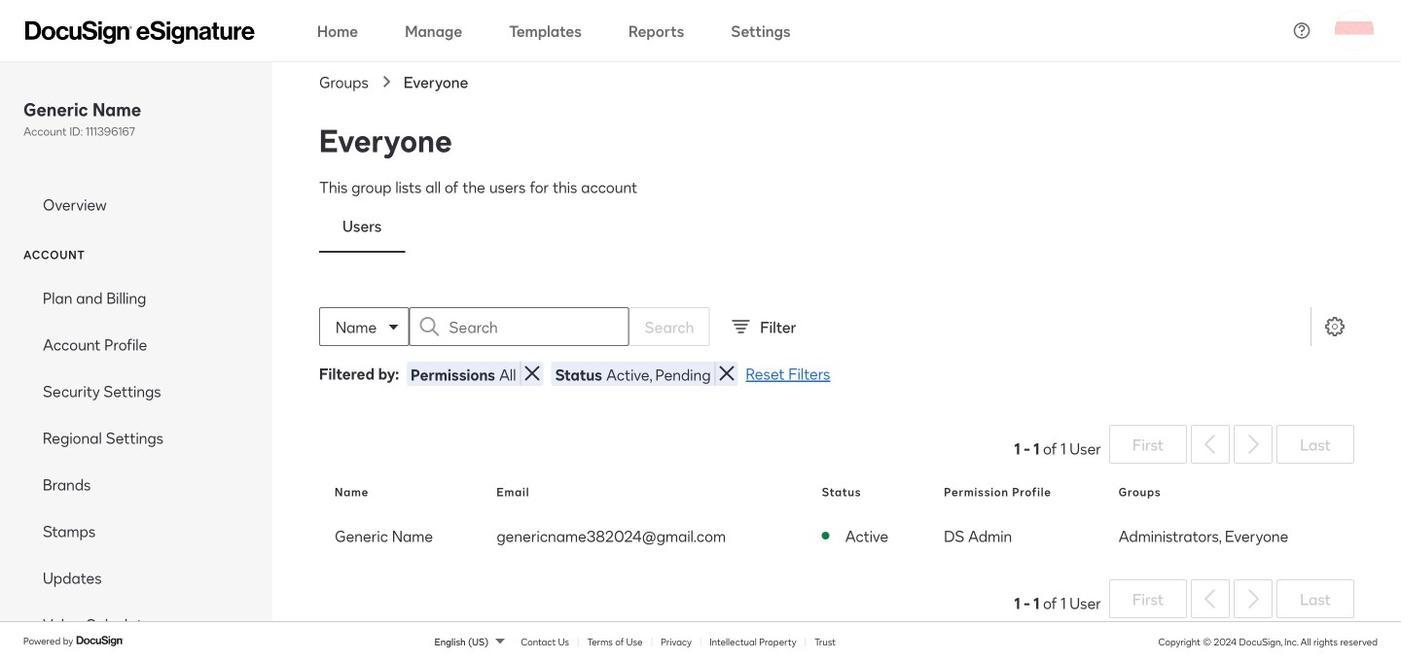 Task type: locate. For each thing, give the bounding box(es) containing it.
Search text field
[[449, 309, 628, 346]]

account element
[[0, 275, 273, 648]]



Task type: describe. For each thing, give the bounding box(es) containing it.
your uploaded profile image image
[[1335, 11, 1374, 50]]

docusign admin image
[[25, 21, 255, 44]]

docusign image
[[76, 634, 125, 649]]



